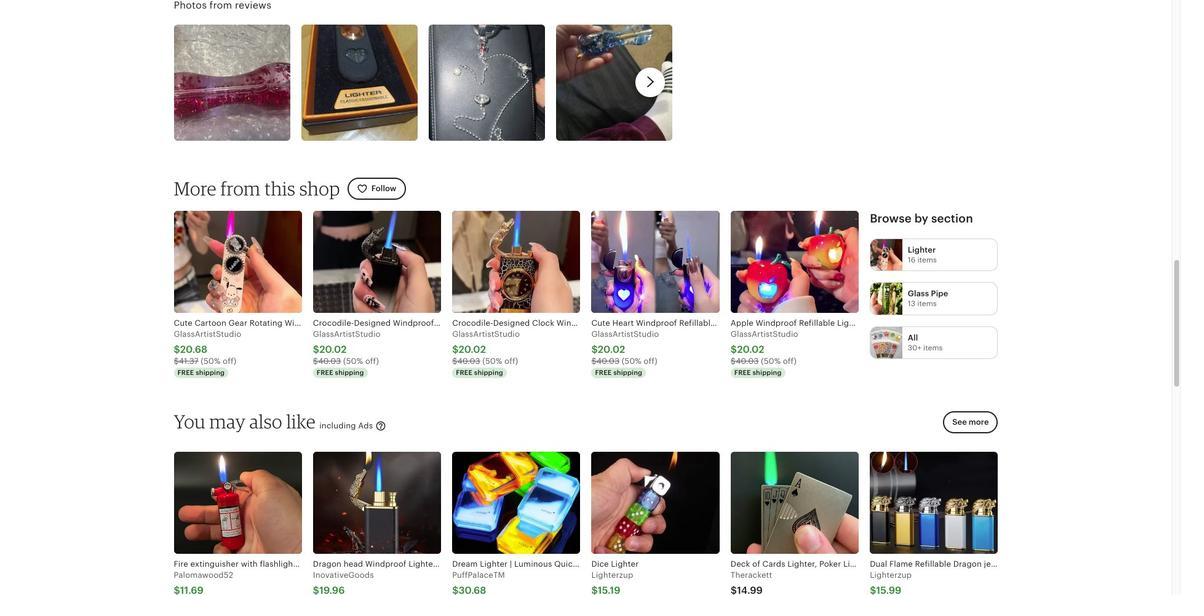 Task type: locate. For each thing, give the bounding box(es) containing it.
lighter
[[908, 245, 936, 255], [611, 560, 639, 569], [944, 560, 972, 569], [997, 560, 1024, 569]]

items inside lighter 16 items
[[918, 256, 937, 265]]

lighterzup inside dual flame refillable dragon jet lighter lighterzup
[[870, 571, 912, 580]]

2 free from the left
[[317, 369, 333, 377]]

4 40.03 from the left
[[736, 357, 759, 366]]

lighter inside dual flame refillable dragon jet lighter lighterzup
[[997, 560, 1024, 569]]

(50% for cute cartoon gear rotating windproof refillable lighter white cool gadget pocket lighter christmas gift for girl boy women friends gift image
[[201, 357, 221, 366]]

lighter, left ace on the bottom right of the page
[[844, 560, 873, 569]]

5 free from the left
[[735, 369, 751, 377]]

3 glassartiststudio $ 20.02 $ 40.03 (50% off) free shipping from the left
[[592, 330, 659, 377]]

deck of cards lighter, poker lighter, ace lighter, king lighter therackett
[[731, 560, 972, 580]]

1 (50% from the left
[[201, 357, 221, 366]]

from
[[221, 177, 261, 200]]

1 glassartiststudio from the left
[[174, 330, 241, 339]]

3 40.03 from the left
[[597, 357, 620, 366]]

free
[[178, 369, 194, 377], [317, 369, 333, 377], [456, 369, 473, 377], [595, 369, 612, 377], [735, 369, 751, 377]]

follow
[[372, 184, 397, 193]]

dream lighter | luminous quicksand | multicolor | cool lighters | glow in the dark | kerosene | transparent body | 60 x 35 x 13mm | image
[[452, 452, 581, 554]]

lighter up "16"
[[908, 245, 936, 255]]

2 glassartiststudio $ 20.02 $ 40.03 (50% off) free shipping from the left
[[452, 330, 520, 377]]

items right "16"
[[918, 256, 937, 265]]

5 glassartiststudio from the left
[[731, 330, 799, 339]]

4 free from the left
[[595, 369, 612, 377]]

items down glass
[[918, 300, 937, 309]]

1 off) from the left
[[223, 357, 236, 366]]

off) inside the 'glassartiststudio $ 20.68 $ 41.37 (50% off) free shipping'
[[223, 357, 236, 366]]

also
[[250, 410, 283, 433]]

more
[[174, 177, 217, 200]]

this
[[265, 177, 296, 200]]

2 40.03 from the left
[[458, 357, 480, 366]]

1 20.02 from the left
[[319, 344, 347, 356]]

off)
[[223, 357, 236, 366], [365, 357, 379, 366], [505, 357, 518, 366], [644, 357, 658, 366], [783, 357, 797, 366]]

glassartiststudio for crocodile-designed clock windproof refillable lighter double flame lighter cool gadget pocket lighter gift for girl boy women friends gift image
[[452, 330, 520, 339]]

crocodile-designed clock windproof refillable lighter double flame lighter cool gadget pocket lighter gift for girl boy women friends gift image
[[452, 211, 581, 313]]

2 horizontal spatial lighter,
[[893, 560, 922, 569]]

40.03 for cute heart windproof refillable lighter double flames shiny led light lighter cool gadget pocket lighter gift for girl women friend lighter image
[[597, 357, 620, 366]]

20.02
[[319, 344, 347, 356], [459, 344, 486, 356], [598, 344, 625, 356], [737, 344, 765, 356]]

by
[[915, 212, 929, 225]]

(50% for crocodile-designed clock windproof refillable lighter double flame lighter cool gadget pocket lighter gift for girl boy women friends gift image
[[483, 357, 502, 366]]

lighter 16 items
[[908, 245, 937, 265]]

lighterzup
[[592, 571, 634, 580], [870, 571, 912, 580]]

30+
[[908, 344, 922, 353]]

lighter,
[[788, 560, 818, 569], [844, 560, 873, 569], [893, 560, 922, 569]]

2 lighterzup from the left
[[870, 571, 912, 580]]

5 off) from the left
[[783, 357, 797, 366]]

4 (50% from the left
[[622, 357, 642, 366]]

off) for crocodile-designed windproof refillable lighter two ports lighter cool gadget pocket lighter christmas gift for girl boy women friends gift image
[[365, 357, 379, 366]]

3 off) from the left
[[505, 357, 518, 366]]

lighter, left poker
[[788, 560, 818, 569]]

2 shipping from the left
[[335, 369, 364, 377]]

1 horizontal spatial lighterzup
[[870, 571, 912, 580]]

see more listings in the all section image
[[871, 327, 903, 359]]

of
[[753, 560, 761, 569]]

items inside all 30+ items
[[924, 344, 943, 353]]

(50%
[[201, 357, 221, 366], [343, 357, 363, 366], [483, 357, 502, 366], [622, 357, 642, 366], [761, 357, 781, 366]]

1 shipping from the left
[[196, 369, 225, 377]]

free inside the 'glassartiststudio $ 20.68 $ 41.37 (50% off) free shipping'
[[178, 369, 194, 377]]

see more button
[[944, 412, 998, 434]]

1 lighter, from the left
[[788, 560, 818, 569]]

lighterzup down dice
[[592, 571, 634, 580]]

off) for cute heart windproof refillable lighter double flames shiny led light lighter cool gadget pocket lighter gift for girl women friend lighter image
[[644, 357, 658, 366]]

2 20.02 from the left
[[459, 344, 486, 356]]

glassartiststudio for apple windproof refillable lighter with keychain gradient colour apple lighter cool gadget pocket lighter christmas gift for men girl women image
[[731, 330, 799, 339]]

1 free from the left
[[178, 369, 194, 377]]

2 vertical spatial items
[[924, 344, 943, 353]]

0 horizontal spatial lighterzup
[[592, 571, 634, 580]]

glassartiststudio $ 20.02 $ 40.03 (50% off) free shipping for cute heart windproof refillable lighter double flames shiny led light lighter cool gadget pocket lighter gift for girl women friend lighter image
[[592, 330, 659, 377]]

therackett
[[731, 571, 773, 580]]

3 glassartiststudio from the left
[[452, 330, 520, 339]]

see
[[953, 418, 967, 427]]

lighter right jet
[[997, 560, 1024, 569]]

cute heart windproof refillable lighter double flames shiny led light lighter cool gadget pocket lighter gift for girl women friend lighter image
[[592, 211, 720, 313]]

cute cartoon gear rotating windproof refillable lighter white cool gadget pocket lighter christmas gift for girl boy women friends gift image
[[174, 211, 302, 313]]

3 shipping from the left
[[474, 369, 503, 377]]

3 (50% from the left
[[483, 357, 502, 366]]

more from this shop
[[174, 177, 340, 200]]

1 vertical spatial items
[[918, 300, 937, 309]]

1 horizontal spatial lighter,
[[844, 560, 873, 569]]

glassartiststudio $ 20.02 $ 40.03 (50% off) free shipping
[[313, 330, 381, 377], [452, 330, 520, 377], [592, 330, 659, 377], [731, 330, 799, 377]]

40.03 for crocodile-designed clock windproof refillable lighter double flame lighter cool gadget pocket lighter gift for girl boy women friends gift image
[[458, 357, 480, 366]]

glassartiststudio for cute heart windproof refillable lighter double flames shiny led light lighter cool gadget pocket lighter gift for girl women friend lighter image
[[592, 330, 659, 339]]

0 horizontal spatial lighter,
[[788, 560, 818, 569]]

(50% inside the 'glassartiststudio $ 20.68 $ 41.37 (50% off) free shipping'
[[201, 357, 221, 366]]

glassartiststudio $ 20.68 $ 41.37 (50% off) free shipping
[[174, 330, 241, 377]]

follow button
[[348, 178, 406, 200]]

puffpalacetm
[[452, 571, 505, 580]]

lighter right dice
[[611, 560, 639, 569]]

4 off) from the left
[[644, 357, 658, 366]]

(50% for cute heart windproof refillable lighter double flames shiny led light lighter cool gadget pocket lighter gift for girl women friend lighter image
[[622, 357, 642, 366]]

glassartiststudio $ 20.02 $ 40.03 (50% off) free shipping for apple windproof refillable lighter with keychain gradient colour apple lighter cool gadget pocket lighter christmas gift for men girl women image
[[731, 330, 799, 377]]

shipping inside the 'glassartiststudio $ 20.68 $ 41.37 (50% off) free shipping'
[[196, 369, 225, 377]]

glassartiststudio
[[174, 330, 241, 339], [313, 330, 381, 339], [452, 330, 520, 339], [592, 330, 659, 339], [731, 330, 799, 339]]

20.02 for crocodile-designed clock windproof refillable lighter double flame lighter cool gadget pocket lighter gift for girl boy women friends gift image
[[459, 344, 486, 356]]

dual
[[870, 560, 888, 569]]

3 20.02 from the left
[[598, 344, 625, 356]]

20.02 for crocodile-designed windproof refillable lighter two ports lighter cool gadget pocket lighter christmas gift for girl boy women friends gift image
[[319, 344, 347, 356]]

3 free from the left
[[456, 369, 473, 377]]

lighterzup down ace on the bottom right of the page
[[870, 571, 912, 580]]

browse by section
[[870, 212, 974, 225]]

items right 30+
[[924, 344, 943, 353]]

browse
[[870, 212, 912, 225]]

$
[[174, 344, 180, 356], [313, 344, 319, 356], [452, 344, 459, 356], [592, 344, 598, 356], [731, 344, 737, 356], [174, 357, 179, 366], [313, 357, 318, 366], [452, 357, 458, 366], [592, 357, 597, 366], [731, 357, 736, 366]]

1 40.03 from the left
[[318, 357, 341, 366]]

glass pipe 13 items
[[908, 289, 949, 309]]

see more listings in the lighter section image
[[871, 239, 903, 271]]

shipping
[[196, 369, 225, 377], [335, 369, 364, 377], [474, 369, 503, 377], [614, 369, 643, 377], [753, 369, 782, 377]]

1 glassartiststudio $ 20.02 $ 40.03 (50% off) free shipping from the left
[[313, 330, 381, 377]]

dragon
[[954, 560, 982, 569]]

lighter, right ace on the bottom right of the page
[[893, 560, 922, 569]]

5 shipping from the left
[[753, 369, 782, 377]]

inovativegoods
[[313, 571, 374, 580]]

2 (50% from the left
[[343, 357, 363, 366]]

shop
[[300, 177, 340, 200]]

see more
[[953, 418, 989, 427]]

0 vertical spatial items
[[918, 256, 937, 265]]

5 (50% from the left
[[761, 357, 781, 366]]

4 20.02 from the left
[[737, 344, 765, 356]]

shipping for crocodile-designed windproof refillable lighter two ports lighter cool gadget pocket lighter christmas gift for girl boy women friends gift image
[[335, 369, 364, 377]]

4 glassartiststudio $ 20.02 $ 40.03 (50% off) free shipping from the left
[[731, 330, 799, 377]]

lighter right king
[[944, 560, 972, 569]]

4 glassartiststudio from the left
[[592, 330, 659, 339]]

1 lighterzup from the left
[[592, 571, 634, 580]]

2 off) from the left
[[365, 357, 379, 366]]

items
[[918, 256, 937, 265], [918, 300, 937, 309], [924, 344, 943, 353]]

20.02 for apple windproof refillable lighter with keychain gradient colour apple lighter cool gadget pocket lighter christmas gift for men girl women image
[[737, 344, 765, 356]]

dice lighter image
[[592, 452, 720, 554]]

2 glassartiststudio from the left
[[313, 330, 381, 339]]

40.03
[[318, 357, 341, 366], [458, 357, 480, 366], [597, 357, 620, 366], [736, 357, 759, 366]]

4 shipping from the left
[[614, 369, 643, 377]]



Task type: describe. For each thing, give the bounding box(es) containing it.
off) for apple windproof refillable lighter with keychain gradient colour apple lighter cool gadget pocket lighter christmas gift for men girl women image
[[783, 357, 797, 366]]

off) for crocodile-designed clock windproof refillable lighter double flame lighter cool gadget pocket lighter gift for girl boy women friends gift image
[[505, 357, 518, 366]]

see more link
[[940, 412, 998, 441]]

you
[[174, 410, 206, 433]]

apple windproof refillable lighter with keychain gradient colour apple lighter cool gadget pocket lighter christmas gift for men girl women image
[[731, 211, 859, 313]]

shipping for apple windproof refillable lighter with keychain gradient colour apple lighter cool gadget pocket lighter christmas gift for men girl women image
[[753, 369, 782, 377]]

may
[[210, 410, 246, 433]]

ace
[[876, 560, 890, 569]]

41.37
[[179, 357, 199, 366]]

cards
[[763, 560, 786, 569]]

16
[[908, 256, 916, 265]]

glassartiststudio for cute cartoon gear rotating windproof refillable lighter white cool gadget pocket lighter christmas gift for girl boy women friends gift image
[[174, 330, 241, 339]]

lighter inside deck of cards lighter, poker lighter, ace lighter, king lighter therackett
[[944, 560, 972, 569]]

dual flame refillable dragon jet lighter lighterzup
[[870, 560, 1024, 580]]

see more listings in the glass pipe section image
[[871, 283, 903, 315]]

shipping for cute cartoon gear rotating windproof refillable lighter white cool gadget pocket lighter christmas gift for girl boy women friends gift image
[[196, 369, 225, 377]]

deck
[[731, 560, 750, 569]]

all 30+ items
[[908, 333, 943, 353]]

free for cute heart windproof refillable lighter double flames shiny led light lighter cool gadget pocket lighter gift for girl women friend lighter image
[[595, 369, 612, 377]]

13
[[908, 300, 916, 309]]

2 lighter, from the left
[[844, 560, 873, 569]]

palomawood52
[[174, 571, 233, 580]]

items for lighter
[[918, 256, 937, 265]]

glass
[[908, 289, 929, 299]]

free for cute cartoon gear rotating windproof refillable lighter white cool gadget pocket lighter christmas gift for girl boy women friends gift image
[[178, 369, 194, 377]]

glassartiststudio for crocodile-designed windproof refillable lighter two ports lighter cool gadget pocket lighter christmas gift for girl boy women friends gift image
[[313, 330, 381, 339]]

40.03 for apple windproof refillable lighter with keychain gradient colour apple lighter cool gadget pocket lighter christmas gift for men girl women image
[[736, 357, 759, 366]]

dice lighter lighterzup
[[592, 560, 639, 580]]

like
[[286, 410, 316, 433]]

flame
[[890, 560, 913, 569]]

glassartiststudio $ 20.02 $ 40.03 (50% off) free shipping for crocodile-designed windproof refillable lighter two ports lighter cool gadget pocket lighter christmas gift for girl boy women friends gift image
[[313, 330, 381, 377]]

dragon head windproof lighter-creative dragon double fire lighter-jet flame open fire windproof lighter image
[[313, 452, 441, 554]]

pipe
[[931, 289, 949, 299]]

lighter inside lighter 16 items
[[908, 245, 936, 255]]

dice
[[592, 560, 609, 569]]

20.02 for cute heart windproof refillable lighter double flames shiny led light lighter cool gadget pocket lighter gift for girl women friend lighter image
[[598, 344, 625, 356]]

free for apple windproof refillable lighter with keychain gradient colour apple lighter cool gadget pocket lighter christmas gift for men girl women image
[[735, 369, 751, 377]]

crocodile-designed windproof refillable lighter two ports lighter cool gadget pocket lighter christmas gift for girl boy women friends gift image
[[313, 211, 441, 313]]

lighterzup inside dice lighter lighterzup
[[592, 571, 634, 580]]

items for all
[[924, 344, 943, 353]]

more
[[969, 418, 989, 427]]

glassartiststudio $ 20.02 $ 40.03 (50% off) free shipping for crocodile-designed clock windproof refillable lighter double flame lighter cool gadget pocket lighter gift for girl boy women friends gift image
[[452, 330, 520, 377]]

poker
[[820, 560, 841, 569]]

shipping for crocodile-designed clock windproof refillable lighter double flame lighter cool gadget pocket lighter gift for girl boy women friends gift image
[[474, 369, 503, 377]]

all
[[908, 333, 918, 343]]

ads
[[358, 421, 373, 431]]

section
[[932, 212, 974, 225]]

dual flame refillable dragon jet lighter image
[[870, 452, 998, 554]]

off) for cute cartoon gear rotating windproof refillable lighter white cool gadget pocket lighter christmas gift for girl boy women friends gift image
[[223, 357, 236, 366]]

free for crocodile-designed windproof refillable lighter two ports lighter cool gadget pocket lighter christmas gift for girl boy women friends gift image
[[317, 369, 333, 377]]

(50% for crocodile-designed windproof refillable lighter two ports lighter cool gadget pocket lighter christmas gift for girl boy women friends gift image
[[343, 357, 363, 366]]

items inside glass pipe 13 items
[[918, 300, 937, 309]]

(50% for apple windproof refillable lighter with keychain gradient colour apple lighter cool gadget pocket lighter christmas gift for men girl women image
[[761, 357, 781, 366]]

fire extinguisher with flashlight refillable torch flame  cigarette lighter groomsmen gift party favors. ***lighter does not come with fluid image
[[174, 452, 302, 554]]

3 lighter, from the left
[[893, 560, 922, 569]]

20.68
[[180, 344, 207, 356]]

refillable
[[915, 560, 951, 569]]

king
[[925, 560, 942, 569]]

deck of cards lighter, poker lighter, ace lighter, king lighter image
[[731, 452, 859, 554]]

40.03 for crocodile-designed windproof refillable lighter two ports lighter cool gadget pocket lighter christmas gift for girl boy women friends gift image
[[318, 357, 341, 366]]

free for crocodile-designed clock windproof refillable lighter double flame lighter cool gadget pocket lighter gift for girl boy women friends gift image
[[456, 369, 473, 377]]

jet
[[984, 560, 994, 569]]

shipping for cute heart windproof refillable lighter double flames shiny led light lighter cool gadget pocket lighter gift for girl women friend lighter image
[[614, 369, 643, 377]]

lighter inside dice lighter lighterzup
[[611, 560, 639, 569]]

including
[[320, 421, 356, 431]]

you may also like including ads
[[174, 410, 375, 433]]



Task type: vqa. For each thing, say whether or not it's contained in the screenshot.


